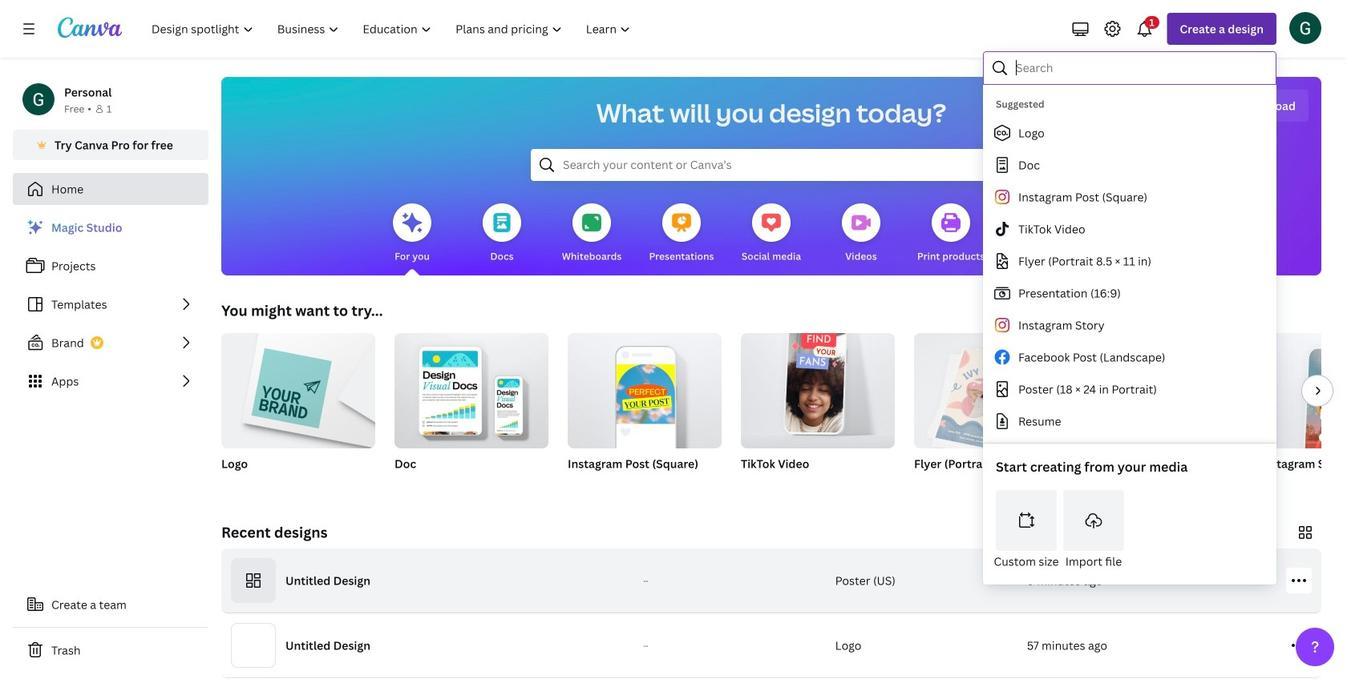 Task type: vqa. For each thing, say whether or not it's contained in the screenshot.
'Greg Robinson' ICON
yes



Task type: describe. For each thing, give the bounding box(es) containing it.
0 horizontal spatial search search field
[[563, 150, 980, 180]]



Task type: locate. For each thing, give the bounding box(es) containing it.
Search search field
[[1016, 53, 1265, 83], [563, 150, 980, 180]]

list
[[13, 212, 208, 398]]

None search field
[[531, 149, 1012, 181]]

top level navigation element
[[141, 13, 644, 45]]

0 vertical spatial search search field
[[1016, 53, 1265, 83]]

group
[[741, 324, 895, 492], [221, 327, 375, 492], [221, 327, 375, 449], [394, 327, 548, 492], [394, 327, 548, 449], [568, 334, 722, 492], [914, 334, 1068, 492], [1087, 334, 1241, 492], [1260, 334, 1347, 492]]

1 horizontal spatial search search field
[[1016, 53, 1265, 83]]

greg robinson image
[[1289, 12, 1321, 44]]

1 vertical spatial search search field
[[563, 150, 980, 180]]



